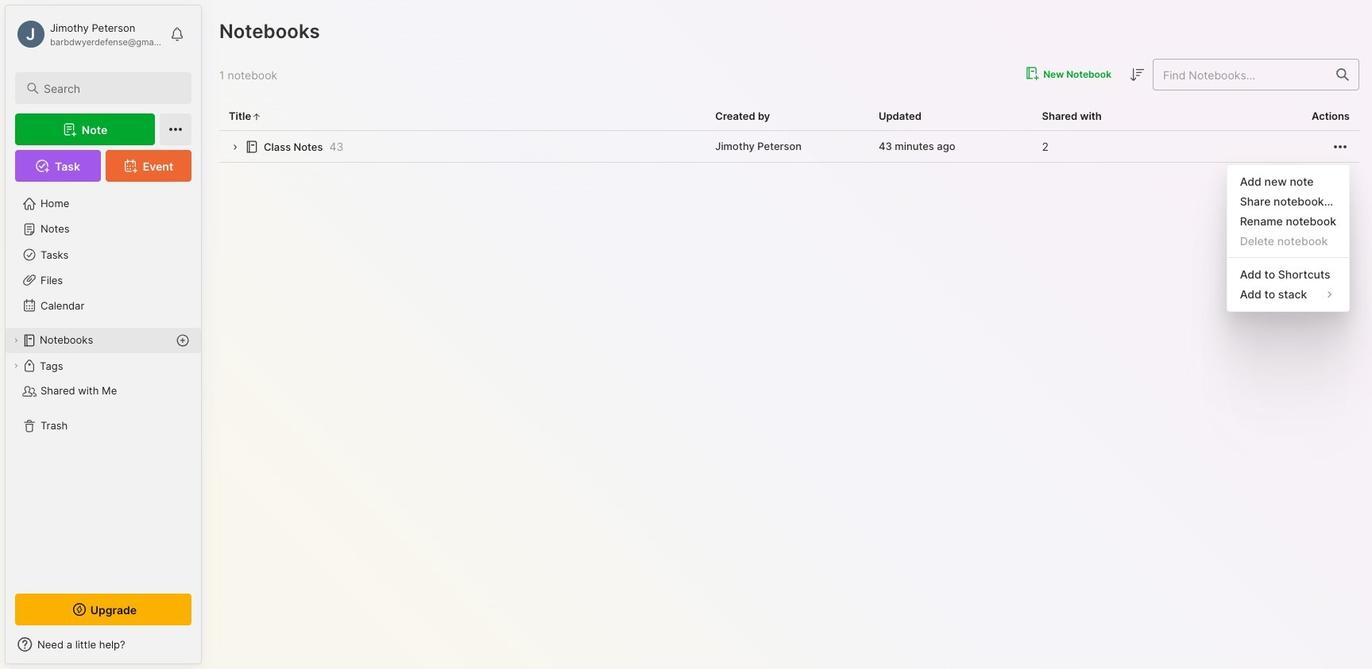 Task type: vqa. For each thing, say whether or not it's contained in the screenshot.
Expand Tags icon on the left
yes



Task type: describe. For each thing, give the bounding box(es) containing it.
Find Notebooks… text field
[[1154, 62, 1327, 88]]

WHAT'S NEW field
[[6, 632, 201, 658]]

sort options image
[[1127, 65, 1146, 84]]

expand notebooks image
[[11, 336, 21, 346]]

more actions image
[[1331, 137, 1350, 156]]

main element
[[0, 0, 207, 670]]

Account field
[[15, 18, 162, 50]]

dropdown list menu
[[1227, 171, 1349, 305]]

More actions field
[[1331, 137, 1350, 156]]

click to collapse image
[[201, 640, 213, 659]]

Search text field
[[44, 81, 177, 96]]

expand tags image
[[11, 361, 21, 371]]



Task type: locate. For each thing, give the bounding box(es) containing it.
arrow image
[[229, 142, 241, 154]]

none search field inside main element
[[44, 79, 177, 98]]

None search field
[[44, 79, 177, 98]]

Sort field
[[1127, 65, 1146, 84]]

row
[[219, 131, 1359, 163]]



